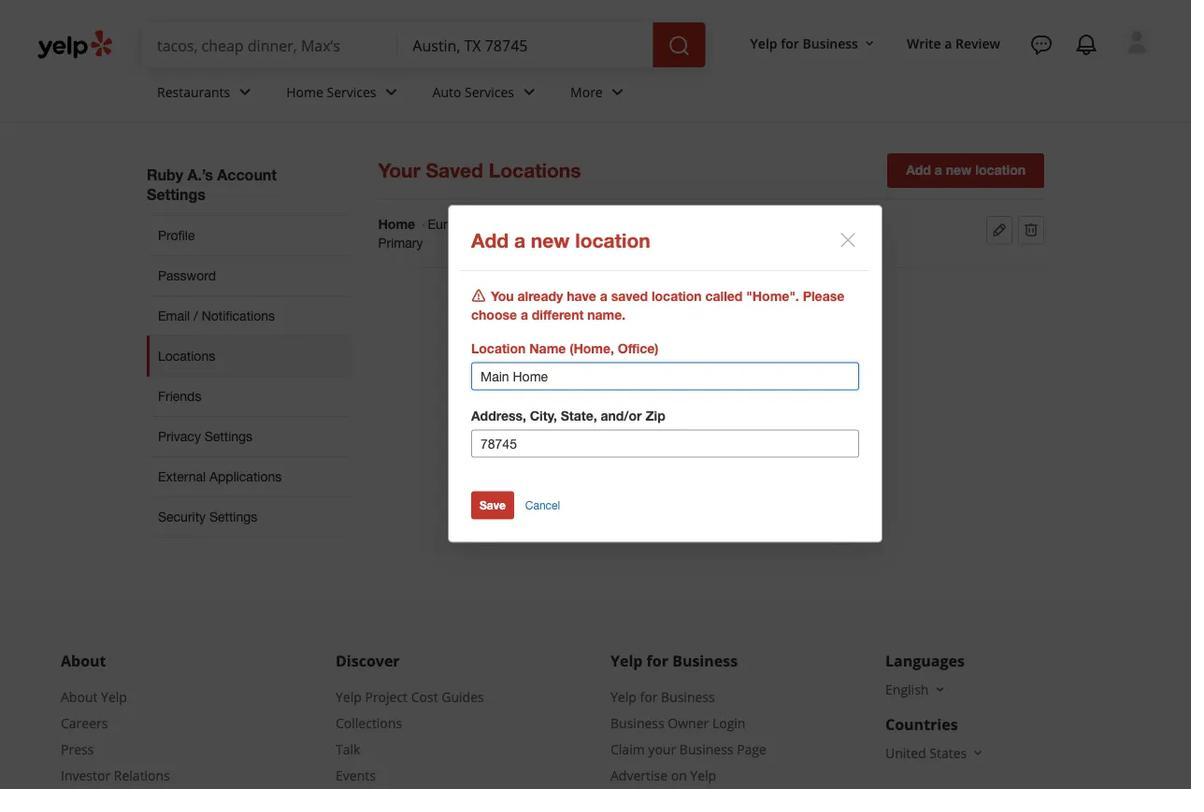 Task type: vqa. For each thing, say whether or not it's contained in the screenshot.


Task type: locate. For each thing, give the bounding box(es) containing it.
ca
[[475, 216, 493, 232]]

0 vertical spatial location
[[976, 162, 1026, 178]]

2 24 chevron down v2 image from the left
[[518, 81, 540, 103]]

countries
[[885, 714, 958, 734]]

page
[[737, 740, 767, 758]]

services
[[327, 83, 376, 101], [465, 83, 514, 101]]

24 chevron down v2 image left auto
[[380, 81, 403, 103]]

careers
[[61, 714, 108, 732]]

24 chevron down v2 image
[[380, 81, 403, 103], [518, 81, 540, 103]]

settings inside ruby a.'s account settings
[[147, 185, 206, 203]]

1 horizontal spatial 24 chevron down v2 image
[[518, 81, 540, 103]]

1 about from the top
[[61, 651, 106, 671]]

yelp
[[750, 34, 778, 52], [611, 651, 643, 671], [101, 688, 127, 705], [336, 688, 362, 705], [611, 688, 637, 705], [690, 766, 716, 784]]

for left '16 chevron down v2' 'image'
[[781, 34, 799, 52]]

business up owner
[[661, 688, 715, 705]]

24 chevron down v2 image inside "auto services" 'link'
[[518, 81, 540, 103]]

friends link
[[147, 376, 350, 416]]

1 vertical spatial about
[[61, 688, 98, 705]]

add a new location inside × dialog
[[471, 229, 650, 252]]

eureka,
[[428, 216, 472, 232]]

1 vertical spatial settings
[[205, 429, 253, 444]]

write
[[907, 34, 941, 52]]

1 24 chevron down v2 image from the left
[[380, 81, 403, 103]]

ruby
[[147, 166, 183, 183]]

new down 'user actions' element
[[946, 162, 972, 178]]

0 vertical spatial settings
[[147, 185, 206, 203]]

more
[[570, 83, 603, 101]]

location
[[471, 340, 526, 356]]

0 horizontal spatial locations
[[158, 348, 215, 364]]

you
[[491, 288, 514, 304]]

your saved locations
[[378, 158, 581, 182]]

24 chevron down v2 image right more
[[607, 81, 629, 103]]

email / notifications
[[158, 308, 275, 324]]

careers link
[[61, 714, 108, 732]]

a.'s
[[188, 166, 213, 183]]

home for home services
[[286, 83, 323, 101]]

yelp up yelp for business "link" at the right bottom
[[611, 651, 643, 671]]

1 horizontal spatial new
[[946, 162, 972, 178]]

business inside button
[[803, 34, 858, 52]]

1 horizontal spatial add a new location
[[906, 162, 1026, 178]]

about up about yelp link on the left bottom of page
[[61, 651, 106, 671]]

about for about
[[61, 651, 106, 671]]

None text field
[[471, 430, 859, 458]]

services inside 'link'
[[465, 83, 514, 101]]

0 horizontal spatial 24 chevron down v2 image
[[234, 81, 256, 103]]

write a review link
[[899, 26, 1008, 60]]

× dialog
[[448, 205, 883, 543]]

24 chevron down v2 image right restaurants
[[234, 81, 256, 103]]

none text field inside × dialog
[[471, 430, 859, 458]]

None search field
[[142, 22, 709, 67]]

add a new location down 'user actions' element
[[906, 162, 1026, 178]]

yelp for business up yelp for business "link" at the right bottom
[[611, 651, 738, 671]]

for up yelp for business "link" at the right bottom
[[647, 651, 669, 671]]

city,
[[530, 408, 557, 423]]

restaurants link
[[142, 67, 271, 122]]

advertise on yelp link
[[611, 766, 716, 784]]

0 horizontal spatial add
[[471, 229, 509, 252]]

project
[[365, 688, 408, 705]]

0 vertical spatial home
[[286, 83, 323, 101]]

review
[[956, 34, 1000, 52]]

1 horizontal spatial services
[[465, 83, 514, 101]]

cancel link
[[525, 497, 560, 514]]

about for about yelp careers press investor relations
[[61, 688, 98, 705]]

primary
[[378, 235, 423, 250]]

account
[[217, 166, 277, 183]]

guides
[[442, 688, 484, 705]]

2 about from the top
[[61, 688, 98, 705]]

about
[[61, 651, 106, 671], [61, 688, 98, 705]]

1 vertical spatial yelp for business
[[611, 651, 738, 671]]

name
[[529, 340, 566, 356]]

1 horizontal spatial location
[[652, 288, 702, 304]]

1 vertical spatial home
[[378, 216, 415, 232]]

discover
[[336, 651, 400, 671]]

yelp up the collections link
[[336, 688, 362, 705]]

1 vertical spatial add
[[471, 229, 509, 252]]

0 horizontal spatial add a new location
[[471, 229, 650, 252]]

add a new location link
[[888, 153, 1044, 188]]

yelp for business
[[750, 34, 858, 52], [611, 651, 738, 671]]

2 vertical spatial settings
[[209, 509, 257, 525]]

16 chevron down v2 image
[[862, 36, 877, 51]]

and/or
[[601, 408, 642, 423]]

1 horizontal spatial yelp for business
[[750, 34, 858, 52]]

about inside about yelp careers press investor relations
[[61, 688, 98, 705]]

0 vertical spatial about
[[61, 651, 106, 671]]

a right write
[[945, 34, 952, 52]]

add inside × dialog
[[471, 229, 509, 252]]

home services
[[286, 83, 376, 101]]

1 vertical spatial new
[[531, 229, 570, 252]]

24 chevron down v2 image inside the restaurants link
[[234, 81, 256, 103]]

1 vertical spatial add a new location
[[471, 229, 650, 252]]

1 horizontal spatial 24 chevron down v2 image
[[607, 81, 629, 103]]

add a new location
[[906, 162, 1026, 178], [471, 229, 650, 252]]

24 chevron down v2 image
[[234, 81, 256, 103], [607, 81, 629, 103]]

different
[[532, 307, 584, 322]]

a right ca
[[514, 229, 525, 252]]

0 vertical spatial add a new location
[[906, 162, 1026, 178]]

for inside button
[[781, 34, 799, 52]]

yelp for business left '16 chevron down v2' 'image'
[[750, 34, 858, 52]]

yelp up careers link
[[101, 688, 127, 705]]

home
[[286, 83, 323, 101], [378, 216, 415, 232]]

yelp right search image
[[750, 34, 778, 52]]

new up the already
[[531, 229, 570, 252]]

1 horizontal spatial locations
[[489, 158, 581, 182]]

external applications link
[[147, 456, 350, 496]]

notifications image
[[1075, 34, 1098, 56]]

user actions element
[[735, 23, 1180, 138]]

about up careers link
[[61, 688, 98, 705]]

2 services from the left
[[465, 83, 514, 101]]

locations up ca
[[489, 158, 581, 182]]

0 horizontal spatial new
[[531, 229, 570, 252]]

business left '16 chevron down v2' 'image'
[[803, 34, 858, 52]]

24 chevron down v2 image inside home services link
[[380, 81, 403, 103]]

"home".
[[746, 288, 799, 304]]

0 vertical spatial for
[[781, 34, 799, 52]]

investor
[[61, 766, 110, 784]]

write a review
[[907, 34, 1000, 52]]

add a new location up the already
[[471, 229, 650, 252]]

2 24 chevron down v2 image from the left
[[607, 81, 629, 103]]

yelp project cost guides collections talk events
[[336, 688, 484, 784]]

you already have a saved location called "home". please choose a different name.
[[471, 288, 845, 322]]

settings down ruby
[[147, 185, 206, 203]]

business categories element
[[142, 67, 1154, 122]]

24 chevron down v2 image right auto services
[[518, 81, 540, 103]]

1 24 chevron down v2 image from the left
[[234, 81, 256, 103]]

24 chevron down v2 image inside more 'link'
[[607, 81, 629, 103]]

0 vertical spatial yelp for business
[[750, 34, 858, 52]]

password link
[[147, 255, 350, 295]]

0 horizontal spatial location
[[575, 229, 650, 252]]

for up "business owner login" link
[[640, 688, 658, 705]]

settings down applications
[[209, 509, 257, 525]]

locations
[[489, 158, 581, 182], [158, 348, 215, 364]]

services for auto services
[[465, 83, 514, 101]]

yelp for business link
[[611, 688, 715, 705]]

save
[[480, 499, 506, 512]]

save button
[[471, 491, 514, 519]]

yelp for business button
[[743, 26, 884, 60]]

24 chevron down v2 image for restaurants
[[234, 81, 256, 103]]

locations up friends at left
[[158, 348, 215, 364]]

1 vertical spatial for
[[647, 651, 669, 671]]

your
[[648, 740, 676, 758]]

1 horizontal spatial home
[[378, 216, 415, 232]]

settings up the external applications
[[205, 429, 253, 444]]

1 services from the left
[[327, 83, 376, 101]]

0 horizontal spatial services
[[327, 83, 376, 101]]

2 vertical spatial for
[[640, 688, 658, 705]]

search image
[[668, 35, 691, 57]]

settings for security
[[209, 509, 257, 525]]

None text field
[[471, 362, 859, 390]]

advertise
[[611, 766, 668, 784]]

claim your business page link
[[611, 740, 767, 758]]

yelp inside button
[[750, 34, 778, 52]]

24 chevron down v2 image for auto services
[[518, 81, 540, 103]]

0 horizontal spatial yelp for business
[[611, 651, 738, 671]]

office)
[[618, 340, 659, 356]]

1 horizontal spatial add
[[906, 162, 931, 178]]

0 horizontal spatial 24 chevron down v2 image
[[380, 81, 403, 103]]

0 horizontal spatial home
[[286, 83, 323, 101]]

×
[[838, 217, 858, 256]]

2 vertical spatial location
[[652, 288, 702, 304]]

settings
[[147, 185, 206, 203], [205, 429, 253, 444], [209, 509, 257, 525]]

business
[[803, 34, 858, 52], [672, 651, 738, 671], [661, 688, 715, 705], [611, 714, 665, 732], [680, 740, 734, 758]]

yelp inside yelp project cost guides collections talk events
[[336, 688, 362, 705]]

home services link
[[271, 67, 418, 122]]

home inside business categories element
[[286, 83, 323, 101]]

1 vertical spatial locations
[[158, 348, 215, 364]]

already
[[518, 288, 563, 304]]



Task type: describe. For each thing, give the bounding box(es) containing it.
(home,
[[570, 340, 614, 356]]

login
[[712, 714, 746, 732]]

services for home services
[[327, 83, 376, 101]]

yelp right on
[[690, 766, 716, 784]]

1 vertical spatial location
[[575, 229, 650, 252]]

have
[[567, 288, 596, 304]]

applications
[[209, 469, 282, 484]]

a down 'user actions' element
[[935, 162, 942, 178]]

2 horizontal spatial location
[[976, 162, 1026, 178]]

on
[[671, 766, 687, 784]]

security
[[158, 509, 206, 525]]

for inside yelp for business business owner login claim your business page advertise on yelp
[[640, 688, 658, 705]]

security settings
[[158, 509, 257, 525]]

/
[[194, 308, 198, 324]]

business up 'claim'
[[611, 714, 665, 732]]

zip
[[646, 408, 665, 423]]

external applications
[[158, 469, 282, 484]]

yelp project cost guides link
[[336, 688, 484, 705]]

a up name.
[[600, 288, 608, 304]]

collections
[[336, 714, 402, 732]]

address,
[[471, 408, 526, 423]]

home for home
[[378, 216, 415, 232]]

email / notifications link
[[147, 295, 350, 336]]

none text field inside × dialog
[[471, 362, 859, 390]]

events link
[[336, 766, 376, 784]]

business up yelp for business "link" at the right bottom
[[672, 651, 738, 671]]

0 vertical spatial new
[[946, 162, 972, 178]]

privacy settings link
[[147, 416, 350, 456]]

notifications
[[202, 308, 275, 324]]

business down owner
[[680, 740, 734, 758]]

collections link
[[336, 714, 402, 732]]

security settings link
[[147, 496, 350, 538]]

owner
[[668, 714, 709, 732]]

name.
[[587, 307, 626, 322]]

yelp up 'claim'
[[611, 688, 637, 705]]

more link
[[555, 67, 644, 122]]

0 vertical spatial add
[[906, 162, 931, 178]]

ruby a.'s account settings
[[147, 166, 277, 203]]

about yelp link
[[61, 688, 127, 705]]

privacy settings
[[158, 429, 253, 444]]

auto services
[[432, 83, 514, 101]]

called
[[705, 288, 743, 304]]

settings for privacy
[[205, 429, 253, 444]]

24 chevron down v2 image for home services
[[380, 81, 403, 103]]

yelp inside about yelp careers press investor relations
[[101, 688, 127, 705]]

business owner login link
[[611, 714, 746, 732]]

restaurants
[[157, 83, 230, 101]]

location inside you already have a saved location called "home". please choose a different name.
[[652, 288, 702, 304]]

privacy
[[158, 429, 201, 444]]

auto services link
[[418, 67, 555, 122]]

yelp for business inside button
[[750, 34, 858, 52]]

location name (home, office)
[[471, 340, 659, 356]]

events
[[336, 766, 376, 784]]

please
[[803, 288, 845, 304]]

state,
[[561, 408, 597, 423]]

cost
[[411, 688, 438, 705]]

new inside × dialog
[[531, 229, 570, 252]]

cancel
[[525, 499, 560, 512]]

saved
[[611, 288, 648, 304]]

talk link
[[336, 740, 360, 758]]

password
[[158, 268, 216, 283]]

messages image
[[1030, 34, 1053, 56]]

a down the already
[[521, 307, 528, 322]]

claim
[[611, 740, 645, 758]]

yelp for business business owner login claim your business page advertise on yelp
[[611, 688, 767, 784]]

external
[[158, 469, 206, 484]]

saved
[[426, 158, 483, 182]]

add a new location inside add a new location link
[[906, 162, 1026, 178]]

investor relations link
[[61, 766, 170, 784]]

relations
[[114, 766, 170, 784]]

locations link
[[147, 336, 350, 376]]

0 vertical spatial locations
[[489, 158, 581, 182]]

24 chevron down v2 image for more
[[607, 81, 629, 103]]

profile
[[158, 228, 195, 243]]

your
[[378, 158, 420, 182]]

choose
[[471, 307, 517, 322]]

press
[[61, 740, 94, 758]]

email
[[158, 308, 190, 324]]

languages
[[885, 651, 965, 671]]

eureka, ca primary
[[378, 216, 493, 250]]

press link
[[61, 740, 94, 758]]

address, city, state, and/or zip
[[471, 408, 665, 423]]

about yelp careers press investor relations
[[61, 688, 170, 784]]

profile link
[[147, 215, 350, 255]]

friends
[[158, 388, 201, 404]]



